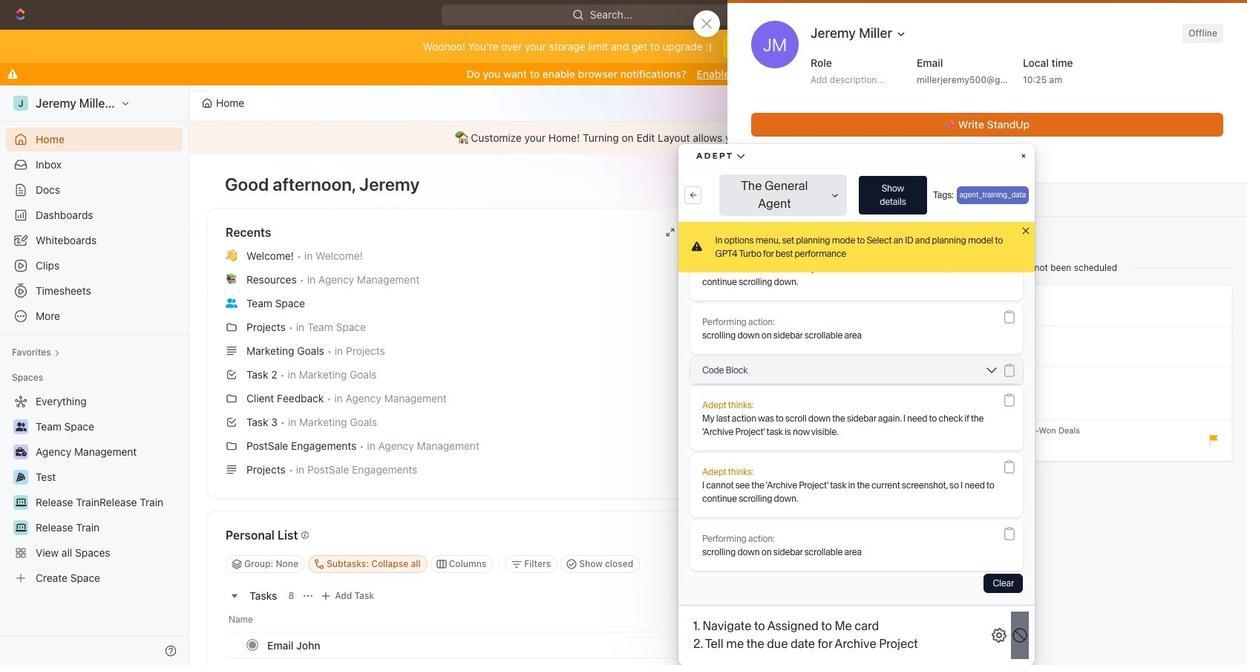 Task type: describe. For each thing, give the bounding box(es) containing it.
laptop code image
[[15, 498, 26, 507]]

tree inside sidebar navigation
[[6, 390, 183, 590]]

jeremy miller's workspace, , element
[[13, 96, 28, 111]]

laptop code image
[[15, 523, 26, 532]]



Task type: vqa. For each thing, say whether or not it's contained in the screenshot.
bottommost the laptop code 'image'
yes



Task type: locate. For each thing, give the bounding box(es) containing it.
user group image
[[226, 298, 238, 308]]

tree
[[6, 390, 183, 590]]

pizza slice image
[[16, 473, 25, 482]]

sidebar navigation
[[0, 85, 192, 665]]

business time image
[[15, 448, 26, 457]]

Search tasks... text field
[[1004, 553, 1152, 575]]

user group image
[[15, 422, 26, 431]]

alert
[[189, 122, 1247, 154]]



